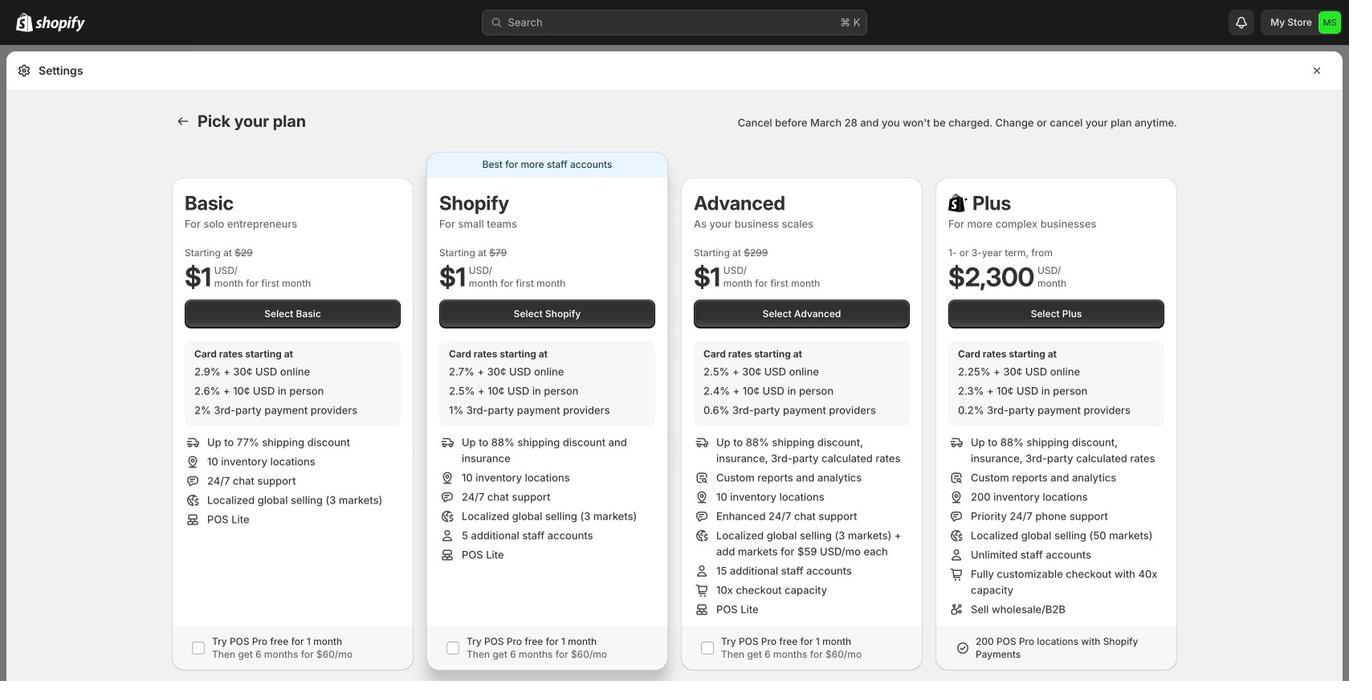 Task type: describe. For each thing, give the bounding box(es) containing it.
my store image
[[1319, 11, 1342, 34]]



Task type: locate. For each thing, give the bounding box(es) containing it.
shopify image
[[16, 13, 33, 32]]

settings dialog
[[6, 51, 1343, 681]]

shopify image
[[35, 16, 85, 32]]



Task type: vqa. For each thing, say whether or not it's contained in the screenshot.
'Settings' "dialog"
yes



